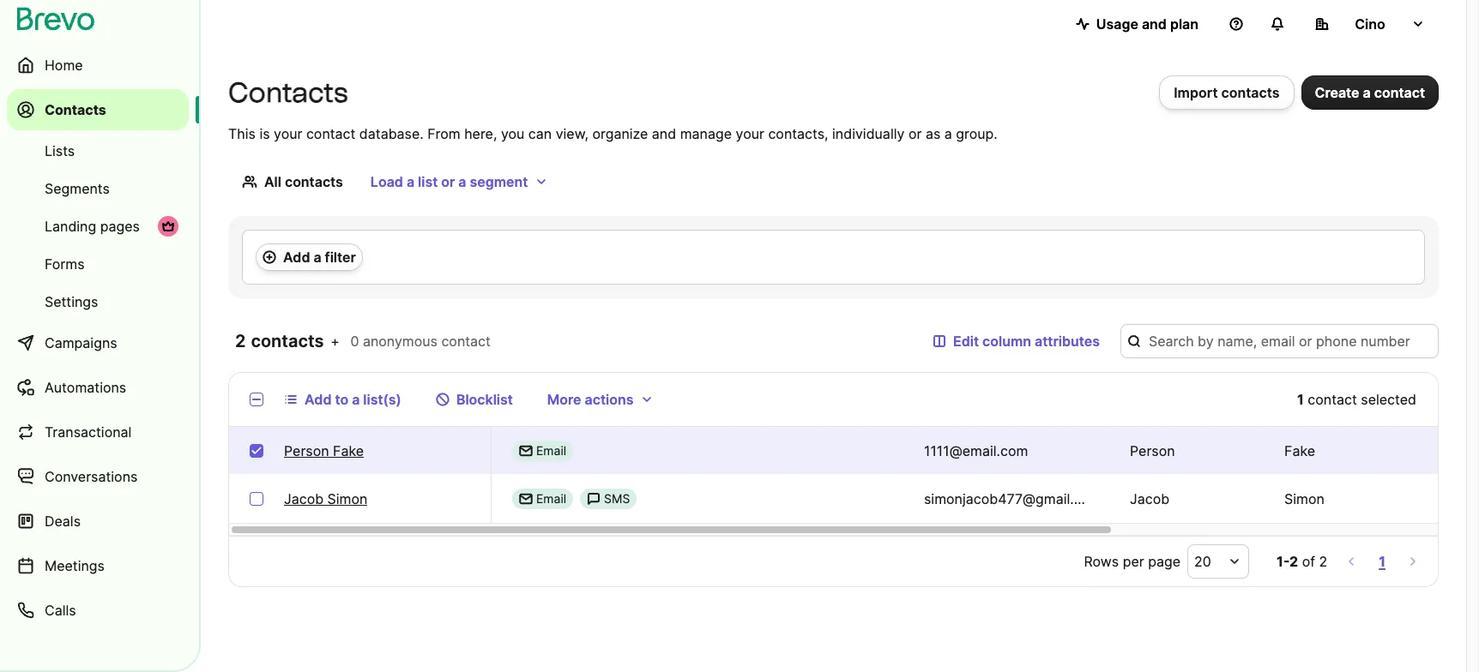 Task type: describe. For each thing, give the bounding box(es) containing it.
load
[[371, 173, 403, 190]]

cino button
[[1302, 7, 1439, 41]]

jacob simon
[[284, 491, 368, 508]]

1 fake from the left
[[333, 442, 364, 459]]

load a list or a segment button
[[357, 165, 562, 199]]

jacob simon link
[[284, 489, 368, 510]]

contacts for import
[[1221, 84, 1280, 101]]

deals link
[[7, 501, 189, 542]]

this is your contact database. from here, you can view, organize and manage your contacts, individually or as a group.
[[228, 125, 998, 142]]

1111@email.com
[[924, 442, 1028, 459]]

usage and plan button
[[1062, 7, 1212, 41]]

a inside button
[[1363, 84, 1371, 101]]

calls
[[45, 602, 76, 619]]

a left the "list"
[[407, 173, 414, 190]]

edit
[[953, 333, 979, 350]]

settings link
[[7, 285, 189, 319]]

person fake link
[[284, 441, 364, 461]]

0 horizontal spatial contacts
[[45, 101, 106, 118]]

0 horizontal spatial 2
[[235, 331, 247, 352]]

person for person
[[1130, 442, 1175, 459]]

0 horizontal spatial and
[[652, 125, 676, 142]]

0
[[350, 333, 359, 350]]

create
[[1315, 84, 1359, 101]]

2 your from the left
[[736, 125, 764, 142]]

add a filter
[[283, 249, 356, 266]]

import contacts button
[[1159, 76, 1294, 110]]

database.
[[359, 125, 424, 142]]

1 horizontal spatial or
[[908, 125, 922, 142]]

rows per page
[[1084, 553, 1181, 571]]

jacob for jacob simon
[[284, 491, 324, 508]]

email for person fake
[[536, 443, 566, 458]]

sms
[[604, 492, 630, 506]]

left___c25ys image for email
[[519, 444, 533, 458]]

left___c25ys image
[[519, 492, 533, 506]]

rows
[[1084, 553, 1119, 571]]

add to a list(s) button
[[270, 383, 415, 417]]

2 horizontal spatial 2
[[1319, 553, 1327, 571]]

contacts for 2
[[251, 331, 324, 352]]

pages
[[100, 218, 140, 235]]

plan
[[1170, 15, 1199, 33]]

this
[[228, 125, 256, 142]]

contacts,
[[768, 125, 828, 142]]

is
[[259, 125, 270, 142]]

blocklist
[[456, 391, 513, 408]]

contact inside 2 contacts + 0 anonymous contact
[[441, 333, 491, 350]]

you
[[501, 125, 524, 142]]

attributes
[[1035, 333, 1100, 350]]

add for add to a list(s)
[[305, 391, 332, 408]]

conversations
[[45, 468, 138, 486]]

a left filter
[[314, 249, 321, 266]]

a right the "list"
[[458, 173, 466, 190]]

meetings link
[[7, 546, 189, 587]]

2 contacts + 0 anonymous contact
[[235, 331, 491, 352]]

meetings
[[45, 558, 105, 575]]

more actions
[[547, 391, 634, 408]]

simonjacob477@gmail.com
[[924, 491, 1102, 508]]

per
[[1123, 553, 1144, 571]]

2 simon from the left
[[1284, 491, 1325, 508]]

deals
[[45, 513, 81, 530]]

1 contact selected
[[1297, 391, 1416, 408]]

calls link
[[7, 590, 189, 631]]

1 your from the left
[[274, 125, 302, 142]]

automations link
[[7, 367, 189, 408]]

create a contact button
[[1301, 76, 1439, 110]]

to
[[335, 391, 348, 408]]

view,
[[556, 125, 589, 142]]

segments link
[[7, 172, 189, 206]]

a right as
[[944, 125, 952, 142]]

1 horizontal spatial contacts
[[228, 76, 348, 109]]

list
[[418, 173, 438, 190]]

edit column attributes
[[953, 333, 1100, 350]]

transactional link
[[7, 412, 189, 453]]

more
[[547, 391, 581, 408]]

home link
[[7, 45, 189, 86]]

settings
[[45, 293, 98, 311]]

organize
[[592, 125, 648, 142]]

1 for 1 contact selected
[[1297, 391, 1304, 408]]

landing
[[45, 218, 96, 235]]

from
[[427, 125, 460, 142]]

campaigns
[[45, 335, 117, 352]]

a right to in the bottom of the page
[[352, 391, 360, 408]]

cino
[[1355, 15, 1385, 33]]

20
[[1194, 553, 1211, 571]]

usage and plan
[[1096, 15, 1199, 33]]

more actions button
[[534, 383, 668, 417]]

2 fake from the left
[[1284, 442, 1315, 459]]



Task type: vqa. For each thing, say whether or not it's contained in the screenshot.
Person associated with Person
yes



Task type: locate. For each thing, give the bounding box(es) containing it.
person fake
[[284, 442, 364, 459]]

of
[[1302, 553, 1315, 571]]

simon up 1-2 of 2
[[1284, 491, 1325, 508]]

1 vertical spatial contacts
[[285, 173, 343, 190]]

campaigns link
[[7, 323, 189, 364]]

add to a list(s)
[[305, 391, 401, 408]]

import contacts
[[1174, 84, 1280, 101]]

contact up all contacts
[[306, 125, 356, 142]]

1 vertical spatial email
[[536, 492, 566, 506]]

landing pages link
[[7, 209, 189, 244]]

individually
[[832, 125, 905, 142]]

1 person from the left
[[284, 442, 329, 459]]

transactional
[[45, 424, 132, 441]]

left___c25ys image left sms at the bottom left of page
[[587, 492, 601, 506]]

automations
[[45, 379, 126, 396]]

add left to in the bottom of the page
[[305, 391, 332, 408]]

1 vertical spatial add
[[305, 391, 332, 408]]

0 horizontal spatial fake
[[333, 442, 364, 459]]

1 right "of" on the right of the page
[[1379, 553, 1386, 571]]

2
[[235, 331, 247, 352], [1290, 553, 1298, 571], [1319, 553, 1327, 571]]

person
[[284, 442, 329, 459], [1130, 442, 1175, 459]]

contacts
[[228, 76, 348, 109], [45, 101, 106, 118]]

0 vertical spatial left___c25ys image
[[519, 444, 533, 458]]

add for add a filter
[[283, 249, 310, 266]]

0 horizontal spatial jacob
[[284, 491, 324, 508]]

0 vertical spatial 1
[[1297, 391, 1304, 408]]

email down more on the left of page
[[536, 443, 566, 458]]

1-
[[1277, 553, 1290, 571]]

+
[[331, 333, 340, 350]]

left___c25ys image up left___c25ys image
[[519, 444, 533, 458]]

simon down "person fake"
[[327, 491, 368, 508]]

fake down 1 contact selected
[[1284, 442, 1315, 459]]

a
[[1363, 84, 1371, 101], [944, 125, 952, 142], [407, 173, 414, 190], [458, 173, 466, 190], [314, 249, 321, 266], [352, 391, 360, 408]]

0 horizontal spatial person
[[284, 442, 329, 459]]

lists link
[[7, 134, 189, 168]]

1
[[1297, 391, 1304, 408], [1379, 553, 1386, 571]]

1 down search by name, email or phone number search field
[[1297, 391, 1304, 408]]

email for jacob simon
[[536, 492, 566, 506]]

your right manage
[[736, 125, 764, 142]]

or
[[908, 125, 922, 142], [441, 173, 455, 190]]

all contacts
[[264, 173, 343, 190]]

1 vertical spatial or
[[441, 173, 455, 190]]

a right create on the right top of the page
[[1363, 84, 1371, 101]]

contacts right import
[[1221, 84, 1280, 101]]

2 vertical spatial contacts
[[251, 331, 324, 352]]

1 vertical spatial left___c25ys image
[[587, 492, 601, 506]]

1 horizontal spatial person
[[1130, 442, 1175, 459]]

import
[[1174, 84, 1218, 101]]

20 button
[[1187, 545, 1249, 579]]

0 horizontal spatial left___c25ys image
[[519, 444, 533, 458]]

or inside button
[[441, 173, 455, 190]]

person for person fake
[[284, 442, 329, 459]]

1 vertical spatial and
[[652, 125, 676, 142]]

segment
[[470, 173, 528, 190]]

left___c25ys image
[[519, 444, 533, 458], [587, 492, 601, 506]]

contact up "blocklist" button
[[441, 333, 491, 350]]

or right the "list"
[[441, 173, 455, 190]]

1 simon from the left
[[327, 491, 368, 508]]

and left manage
[[652, 125, 676, 142]]

anonymous
[[363, 333, 437, 350]]

email right left___c25ys image
[[536, 492, 566, 506]]

can
[[528, 125, 552, 142]]

list(s)
[[363, 391, 401, 408]]

as
[[926, 125, 941, 142]]

1-2 of 2
[[1277, 553, 1327, 571]]

1 horizontal spatial your
[[736, 125, 764, 142]]

jacob for jacob
[[1130, 491, 1170, 508]]

1 horizontal spatial jacob
[[1130, 491, 1170, 508]]

contacts left +
[[251, 331, 324, 352]]

1 email from the top
[[536, 443, 566, 458]]

conversations link
[[7, 456, 189, 498]]

1 for 1
[[1379, 553, 1386, 571]]

left___rvooi image
[[161, 220, 175, 233]]

1 horizontal spatial and
[[1142, 15, 1167, 33]]

segments
[[45, 180, 110, 197]]

contact
[[1374, 84, 1425, 101], [306, 125, 356, 142], [441, 333, 491, 350], [1308, 391, 1357, 408]]

home
[[45, 57, 83, 74]]

fake down add to a list(s)
[[333, 442, 364, 459]]

1 horizontal spatial simon
[[1284, 491, 1325, 508]]

2 email from the top
[[536, 492, 566, 506]]

0 horizontal spatial 1
[[1297, 391, 1304, 408]]

forms
[[45, 256, 85, 273]]

0 vertical spatial add
[[283, 249, 310, 266]]

blocklist button
[[422, 383, 527, 417]]

your right is at top left
[[274, 125, 302, 142]]

1 vertical spatial 1
[[1379, 553, 1386, 571]]

and inside button
[[1142, 15, 1167, 33]]

filter
[[325, 249, 356, 266]]

and
[[1142, 15, 1167, 33], [652, 125, 676, 142]]

1 horizontal spatial fake
[[1284, 442, 1315, 459]]

0 horizontal spatial your
[[274, 125, 302, 142]]

1 button
[[1375, 550, 1389, 574]]

contacts link
[[7, 89, 189, 130]]

0 horizontal spatial simon
[[327, 491, 368, 508]]

simon
[[327, 491, 368, 508], [1284, 491, 1325, 508]]

add a filter button
[[256, 244, 363, 271]]

contact right create on the right top of the page
[[1374, 84, 1425, 101]]

selected
[[1361, 391, 1416, 408]]

1 horizontal spatial left___c25ys image
[[587, 492, 601, 506]]

page
[[1148, 553, 1181, 571]]

0 vertical spatial email
[[536, 443, 566, 458]]

email
[[536, 443, 566, 458], [536, 492, 566, 506]]

0 horizontal spatial or
[[441, 173, 455, 190]]

left___c25ys image for sms
[[587, 492, 601, 506]]

contacts up is at top left
[[228, 76, 348, 109]]

usage
[[1096, 15, 1138, 33]]

or left as
[[908, 125, 922, 142]]

1 horizontal spatial 2
[[1290, 553, 1298, 571]]

jacob down "person fake"
[[284, 491, 324, 508]]

contacts
[[1221, 84, 1280, 101], [285, 173, 343, 190], [251, 331, 324, 352]]

contacts right all
[[285, 173, 343, 190]]

fake
[[333, 442, 364, 459], [1284, 442, 1315, 459]]

lists
[[45, 142, 75, 160]]

contacts inside button
[[1221, 84, 1280, 101]]

1 jacob from the left
[[284, 491, 324, 508]]

group.
[[956, 125, 998, 142]]

contacts up lists
[[45, 101, 106, 118]]

jacob
[[284, 491, 324, 508], [1130, 491, 1170, 508]]

add left filter
[[283, 249, 310, 266]]

forms link
[[7, 247, 189, 281]]

0 vertical spatial contacts
[[1221, 84, 1280, 101]]

load a list or a segment
[[371, 173, 528, 190]]

jacob up page
[[1130, 491, 1170, 508]]

here,
[[464, 125, 497, 142]]

2 jacob from the left
[[1130, 491, 1170, 508]]

0 vertical spatial and
[[1142, 15, 1167, 33]]

0 vertical spatial or
[[908, 125, 922, 142]]

contacts for all
[[285, 173, 343, 190]]

manage
[[680, 125, 732, 142]]

Search by name, email or phone number search field
[[1120, 324, 1439, 359]]

column
[[982, 333, 1031, 350]]

contact left selected
[[1308, 391, 1357, 408]]

edit column attributes button
[[919, 324, 1114, 359]]

1 inside button
[[1379, 553, 1386, 571]]

and left plan
[[1142, 15, 1167, 33]]

contact inside button
[[1374, 84, 1425, 101]]

1 horizontal spatial 1
[[1379, 553, 1386, 571]]

landing pages
[[45, 218, 140, 235]]

all
[[264, 173, 281, 190]]

actions
[[585, 391, 634, 408]]

2 person from the left
[[1130, 442, 1175, 459]]



